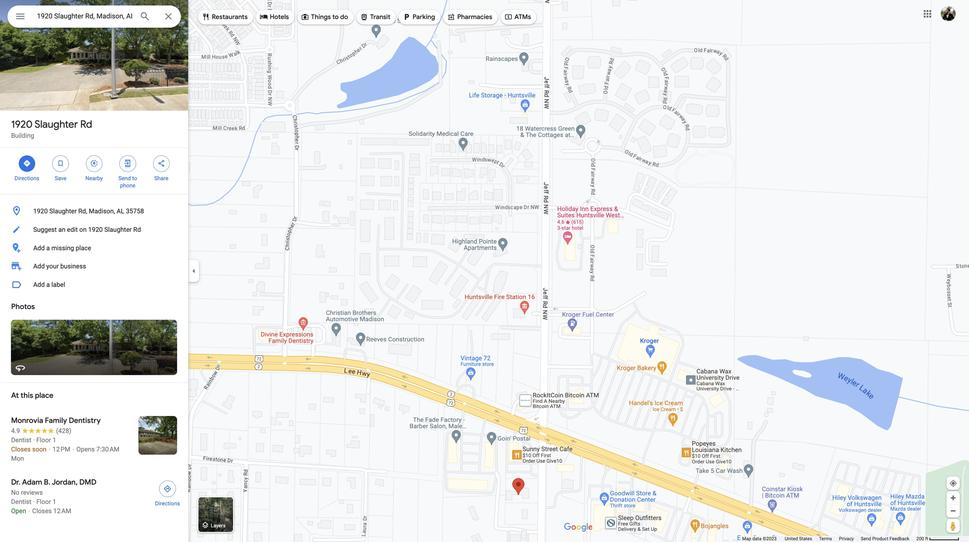 Task type: vqa. For each thing, say whether or not it's contained in the screenshot.

yes



Task type: describe. For each thing, give the bounding box(es) containing it.
add a label button
[[0, 276, 188, 294]]

nearby
[[85, 175, 103, 182]]

jordan,
[[52, 478, 78, 487]]

1 dentist from the top
[[11, 436, 31, 444]]

open
[[11, 507, 26, 515]]

add your business
[[33, 263, 86, 270]]

missing
[[51, 244, 74, 252]]

add a label
[[33, 281, 65, 289]]

google maps element
[[0, 0, 969, 542]]

united states
[[785, 536, 812, 542]]

ft
[[925, 536, 928, 542]]


[[56, 158, 65, 168]]

no
[[11, 489, 19, 496]]

12 pm
[[53, 446, 70, 453]]

1920 Slaughter Rd, Madison, AL 35758 field
[[7, 6, 181, 28]]

add a missing place button
[[0, 239, 188, 257]]

your
[[46, 263, 59, 270]]

b.
[[44, 478, 50, 487]]

transit
[[370, 13, 390, 21]]

0 vertical spatial closes
[[11, 446, 31, 453]]

a for missing
[[46, 244, 50, 252]]

 transit
[[360, 12, 390, 22]]

· inside 'dr. adam b. jordan, dmd no reviews dentist · floor 1 open ⋅ closes 12 am'
[[33, 498, 35, 506]]

floor inside 'dr. adam b. jordan, dmd no reviews dentist · floor 1 open ⋅ closes 12 am'
[[36, 498, 51, 506]]

closes soon
[[11, 446, 46, 453]]

opens
[[76, 446, 95, 453]]

send for send product feedback
[[861, 536, 871, 542]]

terms
[[819, 536, 832, 542]]

privacy button
[[839, 536, 854, 542]]

privacy
[[839, 536, 854, 542]]

family
[[45, 416, 67, 425]]

 button
[[7, 6, 33, 29]]

closes inside 'dr. adam b. jordan, dmd no reviews dentist · floor 1 open ⋅ closes 12 am'
[[32, 507, 52, 515]]


[[15, 10, 26, 23]]


[[124, 158, 132, 168]]

1920 slaughter rd, madison, al 35758
[[33, 207, 144, 215]]

directions image
[[163, 485, 172, 493]]

product
[[872, 536, 888, 542]]

to inside ' things to do'
[[332, 13, 339, 21]]

directions button
[[150, 478, 185, 507]]

add your business link
[[0, 257, 188, 276]]

⋅ 12 pm ⋅ opens 7:30 am mon
[[11, 446, 119, 462]]

suggest
[[33, 226, 57, 233]]

add a missing place
[[33, 244, 91, 252]]

1 floor from the top
[[36, 436, 51, 444]]

(428)
[[56, 427, 71, 435]]

 parking
[[402, 12, 435, 22]]

layers
[[211, 523, 226, 529]]

dentistry
[[69, 416, 101, 425]]

show street view coverage image
[[946, 519, 960, 533]]

1 inside 'dr. adam b. jordan, dmd no reviews dentist · floor 1 open ⋅ closes 12 am'
[[53, 498, 56, 506]]


[[90, 158, 98, 168]]

1 horizontal spatial ⋅
[[48, 446, 51, 453]]

2 horizontal spatial ⋅
[[72, 446, 75, 453]]

reviews
[[21, 489, 43, 496]]

label
[[51, 281, 65, 289]]

35758
[[126, 207, 144, 215]]

none field inside 1920 slaughter rd, madison, al 35758 field
[[37, 11, 132, 22]]


[[402, 12, 411, 22]]


[[360, 12, 368, 22]]

⋅ inside 'dr. adam b. jordan, dmd no reviews dentist · floor 1 open ⋅ closes 12 am'
[[28, 507, 31, 515]]

rd inside 1920 slaughter rd building
[[80, 118, 92, 131]]


[[202, 12, 210, 22]]

suggest an edit on 1920 slaughter rd button
[[0, 220, 188, 239]]

suggest an edit on 1920 slaughter rd
[[33, 226, 141, 233]]

1920 for rd,
[[33, 207, 48, 215]]

adam
[[22, 478, 42, 487]]

 things to do
[[301, 12, 348, 22]]

data
[[752, 536, 761, 542]]

2 vertical spatial slaughter
[[104, 226, 132, 233]]

a for label
[[46, 281, 50, 289]]

add for add your business
[[33, 263, 45, 270]]

send for send to phone
[[118, 175, 131, 182]]

200 ft
[[916, 536, 928, 542]]

 atms
[[504, 12, 531, 22]]

photos
[[11, 302, 35, 311]]

restaurants
[[212, 13, 248, 21]]

send product feedback button
[[861, 536, 909, 542]]

4.9
[[11, 427, 20, 435]]

states
[[799, 536, 812, 542]]

zoom out image
[[950, 508, 957, 514]]

feedback
[[890, 536, 909, 542]]

building
[[11, 132, 34, 139]]

save
[[55, 175, 66, 182]]

footer inside google maps element
[[742, 536, 916, 542]]



Task type: locate. For each thing, give the bounding box(es) containing it.
a inside add a label button
[[46, 281, 50, 289]]

directions down directions icon
[[155, 500, 180, 507]]

0 vertical spatial floor
[[36, 436, 51, 444]]

1 vertical spatial dentist
[[11, 498, 31, 506]]

actions for 1920 slaughter rd region
[[0, 148, 188, 194]]

0 vertical spatial directions
[[15, 175, 39, 182]]

madison,
[[89, 207, 115, 215]]

 restaurants
[[202, 12, 248, 22]]

send inside button
[[861, 536, 871, 542]]

0 vertical spatial a
[[46, 244, 50, 252]]

0 vertical spatial to
[[332, 13, 339, 21]]

business
[[60, 263, 86, 270]]

1920
[[11, 118, 32, 131], [33, 207, 48, 215], [88, 226, 103, 233]]

add inside add your business link
[[33, 263, 45, 270]]

2 a from the top
[[46, 281, 50, 289]]

edit
[[67, 226, 78, 233]]

· up the closes soon
[[33, 436, 35, 444]]

 hotels
[[260, 12, 289, 22]]

0 vertical spatial send
[[118, 175, 131, 182]]

1 horizontal spatial place
[[76, 244, 91, 252]]

0 vertical spatial rd
[[80, 118, 92, 131]]

2 · from the top
[[33, 498, 35, 506]]


[[301, 12, 309, 22]]

1 add from the top
[[33, 244, 45, 252]]

slaughter up an
[[49, 207, 77, 215]]

add inside add a missing place button
[[33, 244, 45, 252]]

1920 for rd
[[11, 118, 32, 131]]

pharmacies
[[457, 13, 492, 21]]

7:30 am
[[96, 446, 119, 453]]

1 vertical spatial add
[[33, 263, 45, 270]]

2 horizontal spatial 1920
[[88, 226, 103, 233]]

closes left 12 am
[[32, 507, 52, 515]]

send
[[118, 175, 131, 182], [861, 536, 871, 542]]

share
[[154, 175, 168, 182]]


[[23, 158, 31, 168]]

0 vertical spatial ·
[[33, 436, 35, 444]]

united states button
[[785, 536, 812, 542]]

google account: andrew wills  
(andrew.wills@adept.ai) image
[[941, 6, 956, 21]]

at this place
[[11, 391, 53, 400]]

show your location image
[[949, 479, 957, 488]]

1920 slaughter rd, madison, al 35758 button
[[0, 202, 188, 220]]

1920 up "suggest"
[[33, 207, 48, 215]]

to
[[332, 13, 339, 21], [132, 175, 137, 182]]

send left product
[[861, 536, 871, 542]]

slaughter for rd
[[35, 118, 78, 131]]

1 vertical spatial place
[[35, 391, 53, 400]]

1 horizontal spatial 1920
[[33, 207, 48, 215]]

on
[[79, 226, 87, 233]]

a left missing
[[46, 244, 50, 252]]

1 vertical spatial slaughter
[[49, 207, 77, 215]]

rd up 
[[80, 118, 92, 131]]

1 up 12 am
[[53, 498, 56, 506]]

a inside add a missing place button
[[46, 244, 50, 252]]


[[504, 12, 513, 22]]

2 vertical spatial 1920
[[88, 226, 103, 233]]

·
[[33, 436, 35, 444], [33, 498, 35, 506]]

3 add from the top
[[33, 281, 45, 289]]

1 horizontal spatial rd
[[133, 226, 141, 233]]

1 vertical spatial 1920
[[33, 207, 48, 215]]

add left label
[[33, 281, 45, 289]]

dentist inside 'dr. adam b. jordan, dmd no reviews dentist · floor 1 open ⋅ closes 12 am'
[[11, 498, 31, 506]]

0 horizontal spatial ⋅
[[28, 507, 31, 515]]

rd inside button
[[133, 226, 141, 233]]

0 horizontal spatial to
[[132, 175, 137, 182]]

at
[[11, 391, 19, 400]]

0 horizontal spatial place
[[35, 391, 53, 400]]

2 dentist from the top
[[11, 498, 31, 506]]

rd down 35758
[[133, 226, 141, 233]]

1 vertical spatial ·
[[33, 498, 35, 506]]

2 1 from the top
[[53, 498, 56, 506]]


[[260, 12, 268, 22]]

to up phone
[[132, 175, 137, 182]]

place down on
[[76, 244, 91, 252]]

slaughter inside 1920 slaughter rd building
[[35, 118, 78, 131]]

 search field
[[7, 6, 181, 29]]

None field
[[37, 11, 132, 22]]

2 floor from the top
[[36, 498, 51, 506]]

1 horizontal spatial closes
[[32, 507, 52, 515]]

send up phone
[[118, 175, 131, 182]]

to left do
[[332, 13, 339, 21]]

1920 inside 1920 slaughter rd building
[[11, 118, 32, 131]]

rd,
[[78, 207, 87, 215]]

1920 slaughter rd building
[[11, 118, 92, 139]]


[[447, 12, 455, 22]]

1 horizontal spatial to
[[332, 13, 339, 21]]

closes
[[11, 446, 31, 453], [32, 507, 52, 515]]

dentist
[[11, 436, 31, 444], [11, 498, 31, 506]]

an
[[58, 226, 65, 233]]

soon
[[32, 446, 46, 453]]

1 vertical spatial 1
[[53, 498, 56, 506]]

· down reviews
[[33, 498, 35, 506]]

dr.
[[11, 478, 20, 487]]

floor
[[36, 436, 51, 444], [36, 498, 51, 506]]

0 horizontal spatial rd
[[80, 118, 92, 131]]

map
[[742, 536, 751, 542]]

send inside "send to phone"
[[118, 175, 131, 182]]

0 vertical spatial 1
[[53, 436, 56, 444]]

0 horizontal spatial directions
[[15, 175, 39, 182]]

 pharmacies
[[447, 12, 492, 22]]

directions inside button
[[155, 500, 180, 507]]

0 vertical spatial slaughter
[[35, 118, 78, 131]]

0 vertical spatial 1920
[[11, 118, 32, 131]]

add left your
[[33, 263, 45, 270]]

do
[[340, 13, 348, 21]]

1 vertical spatial closes
[[32, 507, 52, 515]]

0 horizontal spatial send
[[118, 175, 131, 182]]

1 vertical spatial send
[[861, 536, 871, 542]]

0 vertical spatial place
[[76, 244, 91, 252]]

1 vertical spatial a
[[46, 281, 50, 289]]

dentist · floor 1
[[11, 436, 56, 444]]

add for add a label
[[33, 281, 45, 289]]

directions down 
[[15, 175, 39, 182]]

1 vertical spatial directions
[[155, 500, 180, 507]]

zoom in image
[[950, 495, 957, 502]]

add for add a missing place
[[33, 244, 45, 252]]

rd
[[80, 118, 92, 131], [133, 226, 141, 233]]

add
[[33, 244, 45, 252], [33, 263, 45, 270], [33, 281, 45, 289]]

parking
[[413, 13, 435, 21]]

atms
[[514, 13, 531, 21]]

⋅ right 'soon'
[[48, 446, 51, 453]]

1920 slaughter rd main content
[[0, 0, 188, 542]]

⋅
[[48, 446, 51, 453], [72, 446, 75, 453], [28, 507, 31, 515]]

mon
[[11, 455, 24, 462]]

add inside add a label button
[[33, 281, 45, 289]]

united
[[785, 536, 798, 542]]

place right this
[[35, 391, 53, 400]]

0 vertical spatial dentist
[[11, 436, 31, 444]]

map data ©2023
[[742, 536, 778, 542]]

1 up the 12 pm on the bottom left of the page
[[53, 436, 56, 444]]

1920 up building
[[11, 118, 32, 131]]

1920 right on
[[88, 226, 103, 233]]

dentist down 4.9 on the bottom of the page
[[11, 436, 31, 444]]

this
[[21, 391, 33, 400]]

1 horizontal spatial send
[[861, 536, 871, 542]]

slaughter
[[35, 118, 78, 131], [49, 207, 77, 215], [104, 226, 132, 233]]

slaughter for rd,
[[49, 207, 77, 215]]

a left label
[[46, 281, 50, 289]]

hotels
[[270, 13, 289, 21]]

0 horizontal spatial 1920
[[11, 118, 32, 131]]

terms button
[[819, 536, 832, 542]]

1 a from the top
[[46, 244, 50, 252]]

0 horizontal spatial closes
[[11, 446, 31, 453]]

1 · from the top
[[33, 436, 35, 444]]

add down "suggest"
[[33, 244, 45, 252]]

dentist up open
[[11, 498, 31, 506]]

⋅ right open
[[28, 507, 31, 515]]

things
[[311, 13, 331, 21]]

2 vertical spatial add
[[33, 281, 45, 289]]

send product feedback
[[861, 536, 909, 542]]

directions inside actions for 1920 slaughter rd region
[[15, 175, 39, 182]]

collapse side panel image
[[189, 266, 199, 276]]

closes up "mon"
[[11, 446, 31, 453]]

place inside add a missing place button
[[76, 244, 91, 252]]

2 add from the top
[[33, 263, 45, 270]]

⋅ right the 12 pm on the bottom left of the page
[[72, 446, 75, 453]]

footer
[[742, 536, 916, 542]]

al
[[117, 207, 124, 215]]

1 1 from the top
[[53, 436, 56, 444]]

a
[[46, 244, 50, 252], [46, 281, 50, 289]]

1 vertical spatial to
[[132, 175, 137, 182]]

slaughter down "al"
[[104, 226, 132, 233]]

1 vertical spatial floor
[[36, 498, 51, 506]]

dr. adam b. jordan, dmd no reviews dentist · floor 1 open ⋅ closes 12 am
[[11, 478, 96, 515]]

monrovia family dentistry
[[11, 416, 101, 425]]

footer containing map data ©2023
[[742, 536, 916, 542]]

floor down 4.9 stars 428 reviews image
[[36, 436, 51, 444]]

©2023
[[763, 536, 777, 542]]

0 vertical spatial add
[[33, 244, 45, 252]]

1 vertical spatial rd
[[133, 226, 141, 233]]

12 am
[[53, 507, 71, 515]]

floor down reviews
[[36, 498, 51, 506]]

200 ft button
[[916, 536, 959, 542]]

dmd
[[79, 478, 96, 487]]

phone
[[120, 182, 135, 189]]

to inside "send to phone"
[[132, 175, 137, 182]]

4.9 stars 428 reviews image
[[11, 426, 71, 435]]

1 horizontal spatial directions
[[155, 500, 180, 507]]

monrovia
[[11, 416, 43, 425]]

slaughter up the ''
[[35, 118, 78, 131]]



